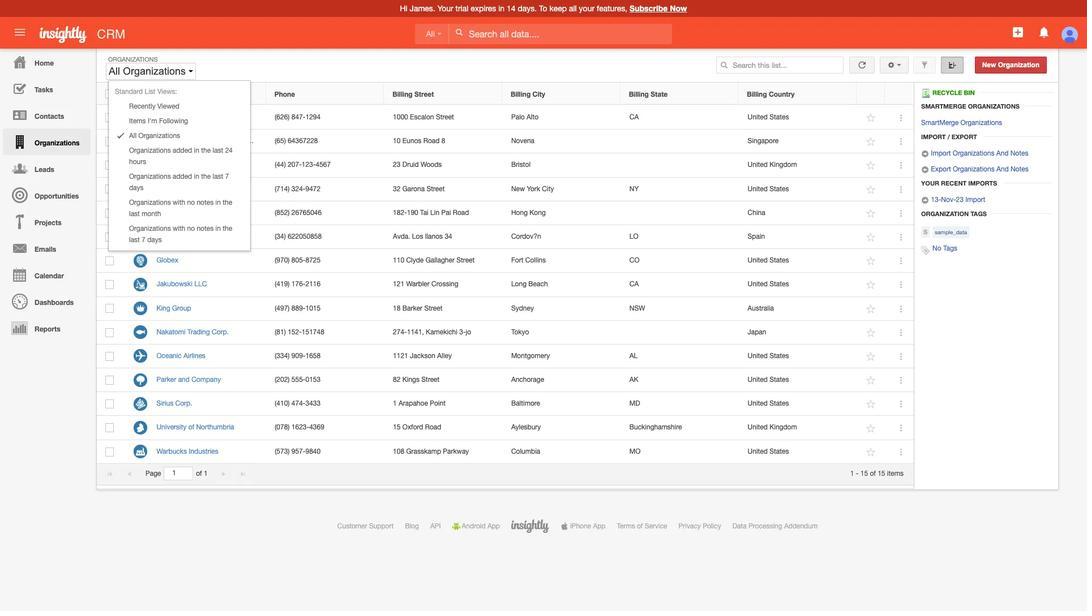Task type: locate. For each thing, give the bounding box(es) containing it.
billing up palo
[[511, 90, 531, 99]]

all down the james.
[[426, 29, 435, 38]]

row up palo
[[97, 83, 914, 105]]

10 row from the top
[[97, 297, 914, 321]]

added inside organizations added in the last 7 days
[[173, 173, 192, 181]]

in inside hi james. your trial expires in 14 days. to keep all your features, subscribe now
[[499, 4, 505, 13]]

notes inside import organizations and notes link
[[1011, 150, 1029, 158]]

4 states from the top
[[770, 281, 789, 289]]

new for new organization
[[983, 61, 997, 69]]

street right the garona on the top left
[[427, 185, 445, 193]]

with inside organizations with no notes in the last month
[[173, 199, 185, 207]]

and for gas,
[[196, 137, 208, 145]]

data processing addendum
[[733, 523, 818, 531]]

days up globex
[[147, 236, 162, 244]]

all down items
[[129, 132, 137, 140]]

(34) 622050858
[[275, 233, 322, 241]]

7 row from the top
[[97, 225, 914, 249]]

road left '8'
[[424, 137, 440, 145]]

last inside organizations added in the last 7 days
[[213, 173, 223, 181]]

1623-
[[292, 424, 309, 432]]

row up "columbia" at the left bottom of page
[[97, 417, 914, 441]]

opportunities
[[35, 192, 79, 201]]

10 eunos road 8 cell
[[384, 130, 503, 154]]

notes inside organizations with no notes in the last month
[[197, 199, 214, 207]]

jakubowski
[[157, 281, 193, 289]]

1 vertical spatial all organizations
[[129, 132, 180, 140]]

0 vertical spatial clampett
[[157, 113, 184, 121]]

9 row from the top
[[97, 273, 914, 297]]

import / export
[[922, 133, 978, 141]]

in down 'organizations added in the last 24 hours'
[[194, 173, 199, 181]]

i'm
[[148, 117, 157, 125]]

cell up co cell
[[621, 202, 739, 225]]

white image
[[456, 28, 464, 36]]

0 vertical spatial and
[[196, 113, 208, 121]]

1 vertical spatial united kingdom
[[748, 424, 798, 432]]

all organizations down i'm
[[129, 132, 180, 140]]

row up long
[[97, 249, 914, 273]]

1 horizontal spatial 15
[[861, 470, 869, 478]]

palo alto cell
[[503, 106, 621, 130]]

organizations with no notes in the last 7 days
[[129, 225, 232, 244]]

1 vertical spatial oil
[[186, 137, 195, 145]]

1 app from the left
[[488, 523, 500, 531]]

and left "gas"
[[196, 113, 208, 121]]

5 row from the top
[[97, 178, 914, 202]]

cell for 182-190 tai lin pai road
[[621, 202, 739, 225]]

organization for organization name
[[156, 90, 198, 99]]

2 states from the top
[[770, 185, 789, 193]]

following
[[159, 117, 188, 125]]

3 states from the top
[[770, 257, 789, 265]]

united for montgomery
[[748, 352, 768, 360]]

14 row from the top
[[97, 393, 914, 417]]

billing up 1000
[[393, 90, 413, 99]]

cell for 23 druid woods
[[621, 154, 739, 178]]

row up aylesbury
[[97, 393, 914, 417]]

ca cell
[[621, 106, 739, 130], [621, 273, 739, 297]]

no down globex, hong kong link
[[187, 225, 195, 233]]

0 vertical spatial kingdom
[[770, 161, 798, 169]]

with inside organizations with no notes in the last 7 days
[[173, 225, 185, 233]]

3 united states from the top
[[748, 257, 789, 265]]

cell
[[621, 130, 739, 154], [148, 154, 266, 178], [621, 154, 739, 178], [148, 178, 266, 202], [621, 202, 739, 225], [621, 321, 739, 345]]

110 clyde gallagher street cell
[[384, 249, 503, 273]]

university of northumbria link
[[157, 424, 240, 432]]

7 united states cell from the top
[[739, 393, 858, 417]]

1 vertical spatial city
[[542, 185, 554, 193]]

follow image for baltimore
[[866, 400, 877, 410]]

1 vertical spatial notes
[[1011, 166, 1029, 173]]

13 row from the top
[[97, 369, 914, 393]]

with down globex, hong kong
[[173, 225, 185, 233]]

123-
[[302, 161, 316, 169]]

united kingdom cell for aylesbury
[[739, 417, 858, 441]]

items
[[129, 117, 146, 125]]

0 vertical spatial united kingdom
[[748, 161, 798, 169]]

ca for palo alto
[[630, 113, 639, 121]]

globex
[[157, 257, 178, 265]]

1 vertical spatial corp.
[[212, 328, 229, 336]]

1 smartmerge from the top
[[922, 103, 967, 110]]

805-
[[292, 257, 306, 265]]

3 billing from the left
[[629, 90, 649, 99]]

states for fort collins
[[770, 257, 789, 265]]

2 no from the top
[[187, 225, 195, 233]]

(852) 26765046
[[275, 209, 322, 217]]

all organizations up list
[[109, 66, 189, 77]]

street for 82 kings street
[[422, 376, 440, 384]]

1 horizontal spatial singapore
[[748, 137, 779, 145]]

nsw cell
[[621, 297, 739, 321]]

new right show sidebar image
[[983, 61, 997, 69]]

(410) 474-3433
[[275, 400, 321, 408]]

0 vertical spatial ca cell
[[621, 106, 739, 130]]

and left gas,
[[196, 137, 208, 145]]

0 vertical spatial added
[[173, 147, 192, 155]]

added inside 'organizations added in the last 24 hours'
[[173, 147, 192, 155]]

avda. los llanos 34 cell
[[384, 225, 503, 249]]

contacts
[[35, 112, 64, 121]]

2 spain from the left
[[748, 233, 766, 241]]

customer support link
[[338, 523, 394, 531]]

0 horizontal spatial 7
[[142, 236, 146, 244]]

app right the iphone
[[593, 523, 606, 531]]

1 horizontal spatial 7
[[225, 173, 229, 181]]

new left york
[[512, 185, 525, 193]]

column header
[[857, 83, 886, 105], [886, 83, 914, 105]]

108
[[393, 448, 405, 456]]

street up 1000 escalon street
[[415, 90, 434, 99]]

month
[[142, 210, 161, 218]]

1 - 15 of 15 items
[[851, 470, 904, 478]]

2 united kingdom from the top
[[748, 424, 798, 432]]

(714)
[[275, 185, 290, 193]]

0 horizontal spatial days
[[129, 184, 144, 192]]

lo cell
[[621, 225, 739, 249]]

follow image
[[866, 137, 877, 147], [866, 185, 877, 195], [866, 232, 877, 243], [866, 328, 877, 339], [866, 352, 877, 363], [866, 376, 877, 386], [866, 424, 877, 434], [866, 447, 877, 458]]

organizations down month at top
[[129, 225, 171, 233]]

0 vertical spatial ca
[[630, 113, 639, 121]]

0 vertical spatial 23
[[393, 161, 401, 169]]

al cell
[[621, 345, 739, 369]]

82 kings street
[[393, 376, 440, 384]]

1 vertical spatial clampett
[[157, 137, 184, 145]]

32 garona street cell
[[384, 178, 503, 202]]

organizations up leads link
[[35, 139, 80, 147]]

0 vertical spatial organization
[[999, 61, 1040, 69]]

8 states from the top
[[770, 448, 789, 456]]

(573) 957-9840 cell
[[266, 441, 384, 464]]

organizations up list
[[123, 66, 186, 77]]

(078)
[[275, 424, 290, 432]]

trial
[[456, 4, 469, 13]]

1 no from the top
[[187, 199, 195, 207]]

1 states from the top
[[770, 113, 789, 121]]

2 vertical spatial import
[[966, 196, 986, 204]]

organizations inside all organizations button
[[123, 66, 186, 77]]

billing street
[[393, 90, 434, 99]]

1 horizontal spatial app
[[593, 523, 606, 531]]

row down bristol
[[97, 178, 914, 202]]

api
[[431, 523, 441, 531]]

co
[[630, 257, 640, 265]]

4 united states cell from the top
[[739, 273, 858, 297]]

gas,
[[210, 137, 224, 145]]

united states for new york city
[[748, 185, 789, 193]]

0 horizontal spatial organization
[[156, 90, 198, 99]]

1 vertical spatial all
[[109, 66, 120, 77]]

1 globex, from the top
[[157, 209, 180, 217]]

1 vertical spatial days
[[147, 236, 162, 244]]

None checkbox
[[106, 113, 114, 122], [106, 137, 114, 146], [106, 209, 114, 218], [106, 281, 114, 290], [106, 328, 114, 337], [106, 352, 114, 361], [106, 376, 114, 385], [106, 424, 114, 433], [106, 448, 114, 457], [106, 113, 114, 122], [106, 137, 114, 146], [106, 209, 114, 218], [106, 281, 114, 290], [106, 328, 114, 337], [106, 352, 114, 361], [106, 376, 114, 385], [106, 424, 114, 433], [106, 448, 114, 457]]

organizations inside organizations with no notes in the last month
[[129, 199, 171, 207]]

2 clampett from the top
[[157, 137, 184, 145]]

organizations link
[[3, 129, 91, 155]]

row up 'fort'
[[97, 225, 914, 249]]

singapore inside cell
[[748, 137, 779, 145]]

column header down 'cog' icon
[[886, 83, 914, 105]]

1 horizontal spatial 1
[[393, 400, 397, 408]]

import organizations and notes link
[[922, 150, 1029, 158]]

1 oil from the top
[[186, 113, 195, 121]]

row containing sirius corp.
[[97, 393, 914, 417]]

clampett oil and gas corp. link
[[157, 113, 247, 121]]

(419) 176-2116
[[275, 281, 321, 289]]

hong up organizations with no notes in the last 7 days
[[182, 209, 199, 217]]

2 ca from the top
[[630, 281, 639, 289]]

billing for billing street
[[393, 90, 413, 99]]

billing city
[[511, 90, 546, 99]]

1 united states cell from the top
[[739, 106, 858, 130]]

oil for gas
[[186, 113, 195, 121]]

all for all organizations link
[[129, 132, 137, 140]]

2 united states from the top
[[748, 185, 789, 193]]

australia cell
[[739, 297, 858, 321]]

2 hong from the left
[[512, 209, 528, 217]]

1 vertical spatial globex,
[[157, 233, 180, 241]]

23 inside cell
[[393, 161, 401, 169]]

fort
[[512, 257, 524, 265]]

lo
[[630, 233, 639, 241]]

1 down industries
[[204, 470, 208, 478]]

15 row from the top
[[97, 417, 914, 441]]

1 horizontal spatial kong
[[530, 209, 546, 217]]

row containing globex, hong kong
[[97, 202, 914, 225]]

corp. right "gas"
[[224, 113, 241, 121]]

row down palo
[[97, 130, 914, 154]]

0 horizontal spatial export
[[932, 166, 952, 173]]

corp. right trading
[[212, 328, 229, 336]]

crm
[[97, 27, 125, 41]]

no for 7
[[187, 225, 195, 233]]

import inside import organizations and notes link
[[932, 150, 952, 158]]

5 united states cell from the top
[[739, 345, 858, 369]]

0 vertical spatial and
[[997, 150, 1009, 158]]

nov-
[[942, 196, 957, 204]]

2 app from the left
[[593, 523, 606, 531]]

row
[[97, 83, 914, 105], [97, 106, 914, 130], [97, 130, 914, 154], [97, 154, 914, 178], [97, 178, 914, 202], [97, 202, 914, 225], [97, 225, 914, 249], [97, 249, 914, 273], [97, 273, 914, 297], [97, 297, 914, 321], [97, 321, 914, 345], [97, 345, 914, 369], [97, 369, 914, 393], [97, 393, 914, 417], [97, 417, 914, 441], [97, 441, 914, 464]]

city inside cell
[[542, 185, 554, 193]]

7 inside organizations with no notes in the last 7 days
[[142, 236, 146, 244]]

4 united from the top
[[748, 257, 768, 265]]

billing
[[393, 90, 413, 99], [511, 90, 531, 99], [629, 90, 649, 99], [747, 90, 767, 99]]

1 left -
[[851, 470, 855, 478]]

1 vertical spatial no
[[187, 225, 195, 233]]

united states cell for baltimore
[[739, 393, 858, 417]]

in down globex, hong kong link
[[216, 225, 221, 233]]

1000 escalon street cell
[[384, 106, 503, 130]]

2 vertical spatial corp.
[[175, 400, 192, 408]]

0 horizontal spatial kong
[[201, 209, 217, 217]]

row containing nakatomi trading corp.
[[97, 321, 914, 345]]

row containing warbucks industries
[[97, 441, 914, 464]]

ca cell down lo cell
[[621, 273, 739, 297]]

121
[[393, 281, 405, 289]]

the inside organizations added in the last 7 days
[[201, 173, 211, 181]]

last inside organizations with no notes in the last month
[[129, 210, 140, 218]]

(410)
[[275, 400, 290, 408]]

2 follow image from the top
[[866, 161, 877, 171]]

2 oil from the top
[[186, 137, 195, 145]]

1 vertical spatial import
[[932, 150, 952, 158]]

with up globex, hong kong
[[173, 199, 185, 207]]

207-
[[288, 161, 302, 169]]

2 singapore from the left
[[748, 137, 779, 145]]

no up globex, hong kong link
[[187, 199, 195, 207]]

the inside 'organizations added in the last 24 hours'
[[201, 147, 211, 155]]

states for baltimore
[[770, 400, 789, 408]]

cell down clampett oil and gas, singapore at the left top of the page
[[148, 154, 266, 178]]

2 smartmerge from the top
[[922, 119, 959, 127]]

parkway
[[443, 448, 469, 456]]

tai
[[420, 209, 429, 217]]

2 vertical spatial road
[[425, 424, 442, 432]]

recent
[[942, 180, 967, 187]]

2 added from the top
[[173, 173, 192, 181]]

all for all organizations button
[[109, 66, 120, 77]]

5 follow image from the top
[[866, 352, 877, 363]]

0 vertical spatial united kingdom cell
[[739, 154, 858, 178]]

street for 18 barker street
[[425, 305, 443, 312]]

united states cell for palo alto
[[739, 106, 858, 130]]

0 vertical spatial 7
[[225, 173, 229, 181]]

no for month
[[187, 199, 195, 207]]

follow image
[[866, 113, 877, 124], [866, 161, 877, 171], [866, 208, 877, 219], [866, 256, 877, 267], [866, 280, 877, 291], [866, 304, 877, 315], [866, 400, 877, 410]]

3 follow image from the top
[[866, 208, 877, 219]]

2 vertical spatial organization
[[922, 210, 969, 218]]

jakubowski llc
[[157, 281, 207, 289]]

no tags link
[[933, 245, 958, 253]]

5 follow image from the top
[[866, 280, 877, 291]]

1 horizontal spatial organization
[[922, 210, 969, 218]]

2 united states cell from the top
[[739, 178, 858, 202]]

and up imports at the top right
[[997, 166, 1009, 173]]

united kingdom cell
[[739, 154, 858, 178], [739, 417, 858, 441]]

buckinghamshire cell
[[621, 417, 739, 441]]

organizations inside organizations link
[[35, 139, 80, 147]]

0 horizontal spatial new
[[512, 185, 525, 193]]

5 united from the top
[[748, 281, 768, 289]]

jackson
[[410, 352, 436, 360]]

2 horizontal spatial 15
[[878, 470, 886, 478]]

1 vertical spatial smartmerge
[[922, 119, 959, 127]]

smartmerge down recycle
[[922, 103, 967, 110]]

with for 7
[[173, 225, 185, 233]]

182-190 tai lin pai road cell
[[384, 202, 503, 225]]

2 horizontal spatial all
[[426, 29, 435, 38]]

2 kong from the left
[[530, 209, 546, 217]]

row up tokyo
[[97, 297, 914, 321]]

app right android
[[488, 523, 500, 531]]

street for 32 garona street
[[427, 185, 445, 193]]

row containing parker and company
[[97, 369, 914, 393]]

company
[[192, 376, 221, 384]]

organizations up month at top
[[129, 199, 171, 207]]

(65)
[[275, 137, 286, 145]]

billing left state
[[629, 90, 649, 99]]

2 billing from the left
[[511, 90, 531, 99]]

list
[[145, 88, 156, 96]]

row up the cordov?n
[[97, 202, 914, 225]]

terms of service
[[617, 523, 668, 531]]

6 follow image from the top
[[866, 376, 877, 386]]

row up baltimore
[[97, 369, 914, 393]]

states for montgomery
[[770, 352, 789, 360]]

palo
[[512, 113, 525, 121]]

(410) 474-3433 cell
[[266, 393, 384, 417]]

(334)
[[275, 352, 290, 360]]

0 vertical spatial new
[[983, 61, 997, 69]]

addendum
[[785, 523, 818, 531]]

0 horizontal spatial singapore
[[226, 137, 257, 145]]

follow image for palo alto
[[866, 113, 877, 124]]

0 vertical spatial export
[[952, 133, 978, 141]]

all inside button
[[109, 66, 120, 77]]

7 follow image from the top
[[866, 400, 877, 410]]

(573) 957-9840
[[275, 448, 321, 456]]

follow image for lo
[[866, 232, 877, 243]]

row containing clampett oil and gas corp.
[[97, 106, 914, 130]]

clampett
[[157, 113, 184, 121], [157, 137, 184, 145]]

navigation
[[0, 49, 91, 342]]

0 vertical spatial import
[[922, 133, 946, 141]]

1 vertical spatial ca cell
[[621, 273, 739, 297]]

export organizations and notes
[[930, 166, 1029, 173]]

1 vertical spatial notes
[[197, 225, 214, 233]]

export right circle arrow left image
[[932, 166, 952, 173]]

1 ca from the top
[[630, 113, 639, 121]]

6 united states from the top
[[748, 376, 789, 384]]

city up alto
[[533, 90, 546, 99]]

1 horizontal spatial hong
[[512, 209, 528, 217]]

all organizations inside button
[[109, 66, 189, 77]]

1 horizontal spatial spain
[[748, 233, 766, 241]]

palo alto
[[512, 113, 539, 121]]

united states cell
[[739, 106, 858, 130], [739, 178, 858, 202], [739, 249, 858, 273], [739, 273, 858, 297], [739, 345, 858, 369], [739, 369, 858, 393], [739, 393, 858, 417], [739, 441, 858, 464]]

1 notes from the top
[[197, 199, 214, 207]]

8 follow image from the top
[[866, 447, 877, 458]]

contacts link
[[3, 102, 91, 129]]

9 united from the top
[[748, 424, 768, 432]]

1 follow image from the top
[[866, 113, 877, 124]]

None checkbox
[[105, 89, 114, 99], [106, 161, 114, 170], [106, 185, 114, 194], [106, 233, 114, 242], [106, 257, 114, 266], [106, 304, 114, 314], [106, 400, 114, 409], [105, 89, 114, 99], [106, 161, 114, 170], [106, 185, 114, 194], [106, 233, 114, 242], [106, 257, 114, 266], [106, 304, 114, 314], [106, 400, 114, 409]]

row containing clampett oil and gas, singapore
[[97, 130, 914, 154]]

8 united states from the top
[[748, 448, 789, 456]]

5 united states from the top
[[748, 352, 789, 360]]

follow image for ny
[[866, 185, 877, 195]]

organizations down 'items i'm following'
[[138, 132, 180, 140]]

1 united from the top
[[748, 113, 768, 121]]

in inside organizations added in the last 7 days
[[194, 173, 199, 181]]

in inside organizations with no notes in the last 7 days
[[216, 225, 221, 233]]

(419)
[[275, 281, 290, 289]]

follow image for long beach
[[866, 280, 877, 291]]

new york city cell
[[503, 178, 621, 202]]

7 united from the top
[[748, 376, 768, 384]]

ca for long beach
[[630, 281, 639, 289]]

novena cell
[[503, 130, 621, 154]]

1 with from the top
[[173, 199, 185, 207]]

3 united states cell from the top
[[739, 249, 858, 273]]

kingdom for aylesbury
[[770, 424, 798, 432]]

10 united from the top
[[748, 448, 768, 456]]

organization up recently viewed link
[[156, 90, 198, 99]]

ca cell for palo alto
[[621, 106, 739, 130]]

the right globex, spain link
[[223, 225, 232, 233]]

kong up organizations with no notes in the last 7 days
[[201, 209, 217, 217]]

1 added from the top
[[173, 147, 192, 155]]

spain down globex, hong kong link
[[182, 233, 200, 241]]

notes down the import organizations and notes
[[1011, 166, 1029, 173]]

home
[[35, 59, 54, 67]]

organization down nov-
[[922, 210, 969, 218]]

spain inside cell
[[748, 233, 766, 241]]

7 inside organizations added in the last 7 days
[[225, 173, 229, 181]]

8 row from the top
[[97, 249, 914, 273]]

md cell
[[621, 393, 739, 417]]

hong up the cordov?n
[[512, 209, 528, 217]]

0 horizontal spatial spain
[[182, 233, 200, 241]]

street right escalon
[[436, 113, 454, 121]]

0 vertical spatial road
[[424, 137, 440, 145]]

clampett down the viewed
[[157, 113, 184, 121]]

search image
[[721, 61, 729, 69]]

6 row from the top
[[97, 202, 914, 225]]

organizations with no notes in the last month link
[[109, 195, 250, 222]]

1 horizontal spatial new
[[983, 61, 997, 69]]

android
[[462, 523, 486, 531]]

8 united states cell from the top
[[739, 441, 858, 464]]

1 united states from the top
[[748, 113, 789, 121]]

0 horizontal spatial 15
[[393, 424, 401, 432]]

2 horizontal spatial 1
[[851, 470, 855, 478]]

organization
[[999, 61, 1040, 69], [156, 90, 198, 99], [922, 210, 969, 218]]

4 billing from the left
[[747, 90, 767, 99]]

7 states from the top
[[770, 400, 789, 408]]

added for hours
[[173, 147, 192, 155]]

82 kings street cell
[[384, 369, 503, 393]]

cell up ak cell
[[621, 321, 739, 345]]

united for palo alto
[[748, 113, 768, 121]]

2 follow image from the top
[[866, 185, 877, 195]]

1 horizontal spatial all
[[129, 132, 137, 140]]

added down 'organizations added in the last 24 hours'
[[173, 173, 192, 181]]

row containing globex
[[97, 249, 914, 273]]

2 kingdom from the top
[[770, 424, 798, 432]]

globex, spain
[[157, 233, 200, 241]]

15 right -
[[861, 470, 869, 478]]

0 horizontal spatial all
[[109, 66, 120, 77]]

organizations up hours
[[129, 147, 171, 155]]

street right barker on the left
[[425, 305, 443, 312]]

your left trial in the top left of the page
[[438, 4, 454, 13]]

no inside organizations with no notes in the last 7 days
[[187, 225, 195, 233]]

show sidebar image
[[949, 61, 957, 69]]

the
[[201, 147, 211, 155], [201, 173, 211, 181], [223, 199, 232, 207], [223, 225, 232, 233]]

4 follow image from the top
[[866, 256, 877, 267]]

1 vertical spatial 7
[[142, 236, 146, 244]]

23 left druid
[[393, 161, 401, 169]]

in inside 'organizations added in the last 24 hours'
[[194, 147, 199, 155]]

2 row from the top
[[97, 106, 914, 130]]

(81) 152-151748
[[275, 328, 325, 336]]

1 vertical spatial road
[[453, 209, 469, 217]]

in inside organizations with no notes in the last month
[[216, 199, 221, 207]]

(852) 26765046 cell
[[266, 202, 384, 225]]

1 united kingdom from the top
[[748, 161, 798, 169]]

united states cell for columbia
[[739, 441, 858, 464]]

1 vertical spatial and
[[196, 137, 208, 145]]

recycle bin link
[[922, 89, 981, 98]]

united states for montgomery
[[748, 352, 789, 360]]

0 vertical spatial your
[[438, 4, 454, 13]]

new inside cell
[[512, 185, 525, 193]]

(202) 555-0153 cell
[[266, 369, 384, 393]]

row down novena
[[97, 154, 914, 178]]

row up novena
[[97, 106, 914, 130]]

0 horizontal spatial app
[[488, 523, 500, 531]]

row containing king group
[[97, 297, 914, 321]]

1 vertical spatial organization
[[156, 90, 198, 99]]

organizations inside all organizations link
[[138, 132, 180, 140]]

of right university
[[188, 424, 194, 432]]

united for aylesbury
[[748, 424, 768, 432]]

1 vertical spatial with
[[173, 225, 185, 233]]

3 row from the top
[[97, 130, 914, 154]]

0 vertical spatial no
[[187, 199, 195, 207]]

recently viewed link
[[109, 99, 250, 114]]

0 horizontal spatial hong
[[182, 209, 199, 217]]

billing left country
[[747, 90, 767, 99]]

Search this list... text field
[[717, 57, 844, 74]]

1 vertical spatial and
[[997, 166, 1009, 173]]

2 notes from the top
[[197, 225, 214, 233]]

new for new york city
[[512, 185, 525, 193]]

cell for 10 eunos road 8
[[621, 130, 739, 154]]

spain down the china
[[748, 233, 766, 241]]

united states for baltimore
[[748, 400, 789, 408]]

1 for 1 - 15 of 15 items
[[851, 470, 855, 478]]

export down smartmerge organizations
[[952, 133, 978, 141]]

1 vertical spatial new
[[512, 185, 525, 193]]

23 up organization tags
[[957, 196, 964, 204]]

reports
[[35, 325, 60, 334]]

(202) 555-0153
[[275, 376, 321, 384]]

organizations inside import organizations and notes link
[[953, 150, 995, 158]]

kong inside cell
[[530, 209, 546, 217]]

1 vertical spatial your
[[922, 180, 940, 187]]

182-190 tai lin pai road
[[393, 209, 469, 217]]

ca cell down state
[[621, 106, 739, 130]]

1 notes from the top
[[1011, 150, 1029, 158]]

united states for columbia
[[748, 448, 789, 456]]

terms of service link
[[617, 523, 668, 531]]

tasks link
[[3, 75, 91, 102]]

2 globex, from the top
[[157, 233, 180, 241]]

1 for 1 arapahoe point
[[393, 400, 397, 408]]

1 inside 1 arapahoe point cell
[[393, 400, 397, 408]]

all up standard
[[109, 66, 120, 77]]

1 billing from the left
[[393, 90, 413, 99]]

kong down york
[[530, 209, 546, 217]]

globex, for globex, spain
[[157, 233, 180, 241]]

24
[[225, 147, 233, 155]]

1 row from the top
[[97, 83, 914, 105]]

7 united states from the top
[[748, 400, 789, 408]]

ca down co
[[630, 281, 639, 289]]

warbucks industries link
[[157, 448, 224, 456]]

1 horizontal spatial days
[[147, 236, 162, 244]]

row group
[[97, 106, 914, 464]]

organization name
[[156, 90, 219, 99]]

al
[[630, 352, 638, 360]]

2 notes from the top
[[1011, 166, 1029, 173]]

organization inside 'row'
[[156, 90, 198, 99]]

108 grasskamp parkway cell
[[384, 441, 503, 464]]

0 vertical spatial notes
[[1011, 150, 1029, 158]]

0 vertical spatial all
[[426, 29, 435, 38]]

2 with from the top
[[173, 225, 185, 233]]

circle arrow right image
[[922, 197, 930, 205]]

1 horizontal spatial 23
[[957, 196, 964, 204]]

cell for 274-1141, kamekichi 3-jo
[[621, 321, 739, 345]]

1 spain from the left
[[182, 233, 200, 241]]

alto
[[527, 113, 539, 121]]

corp.
[[224, 113, 241, 121], [212, 328, 229, 336], [175, 400, 192, 408]]

organizations inside organizations added in the last 7 days
[[129, 173, 171, 181]]

organizations down import organizations and notes link
[[953, 166, 995, 173]]

ca cell for long beach
[[621, 273, 739, 297]]

1 clampett from the top
[[157, 113, 184, 121]]

8 united from the top
[[748, 400, 768, 408]]

your down circle arrow left image
[[922, 180, 940, 187]]

2 vertical spatial all
[[129, 132, 137, 140]]

follow image for fort collins
[[866, 256, 877, 267]]

0 vertical spatial globex,
[[157, 209, 180, 217]]

0 vertical spatial notes
[[197, 199, 214, 207]]

tokyo
[[512, 328, 529, 336]]

1 united kingdom cell from the top
[[739, 154, 858, 178]]

2 and from the top
[[997, 166, 1009, 173]]

0 vertical spatial oil
[[186, 113, 195, 121]]

1 vertical spatial united kingdom cell
[[739, 417, 858, 441]]

0 vertical spatial days
[[129, 184, 144, 192]]

mo cell
[[621, 441, 739, 464]]

beach
[[529, 281, 548, 289]]

notes down globex, hong kong link
[[197, 225, 214, 233]]

2 united kingdom cell from the top
[[739, 417, 858, 441]]

notes inside organizations with no notes in the last 7 days
[[197, 225, 214, 233]]

2 horizontal spatial organization
[[999, 61, 1040, 69]]

row containing (714) 324-9472
[[97, 178, 914, 202]]

the down the organizations added in the last 7 days link
[[223, 199, 232, 207]]

follow image for buckinghamshire
[[866, 424, 877, 434]]

montgomery cell
[[503, 345, 621, 369]]

follow image for mo
[[866, 447, 877, 458]]

singapore down billing country
[[748, 137, 779, 145]]

states for new york city
[[770, 185, 789, 193]]

0 vertical spatial with
[[173, 199, 185, 207]]

0 horizontal spatial 23
[[393, 161, 401, 169]]

row down 'fort'
[[97, 273, 914, 297]]

of inside 'row'
[[188, 424, 194, 432]]

notes up globex, hong kong link
[[197, 199, 214, 207]]

row down tokyo
[[97, 345, 914, 369]]

recycle
[[933, 89, 963, 96]]

2 ca cell from the top
[[621, 273, 739, 297]]

row down sydney
[[97, 321, 914, 345]]

0 vertical spatial all organizations
[[109, 66, 189, 77]]

7 down month at top
[[142, 236, 146, 244]]

circle arrow left image
[[922, 166, 930, 174]]

6 states from the top
[[770, 376, 789, 384]]

baltimore cell
[[503, 393, 621, 417]]

road right oxford
[[425, 424, 442, 432]]

china cell
[[739, 202, 858, 225]]

city right york
[[542, 185, 554, 193]]

states for palo alto
[[770, 113, 789, 121]]

1 vertical spatial added
[[173, 173, 192, 181]]

notes inside export organizations and notes link
[[1011, 166, 1029, 173]]

0 horizontal spatial your
[[438, 4, 454, 13]]

1 and from the top
[[997, 150, 1009, 158]]

globex,
[[157, 209, 180, 217], [157, 233, 180, 241]]

no inside organizations with no notes in the last month
[[187, 199, 195, 207]]

7 down 24
[[225, 173, 229, 181]]

6 follow image from the top
[[866, 304, 877, 315]]

columbia cell
[[503, 441, 621, 464]]

12 row from the top
[[97, 345, 914, 369]]

1 field
[[165, 468, 193, 480]]

australia
[[748, 305, 774, 312]]

(65) 64367228 cell
[[266, 130, 384, 154]]

1 vertical spatial ca
[[630, 281, 639, 289]]

refresh list image
[[857, 61, 868, 69]]

row containing organization name
[[97, 83, 914, 105]]

1 left arapahoe at the bottom
[[393, 400, 397, 408]]

notes up export organizations and notes
[[1011, 150, 1029, 158]]

singapore up 24
[[226, 137, 257, 145]]

0 horizontal spatial 1
[[204, 470, 208, 478]]

(714) 324-9472 cell
[[266, 178, 384, 202]]

5 states from the top
[[770, 352, 789, 360]]

1 ca cell from the top
[[621, 106, 739, 130]]

cell up ny
[[621, 154, 739, 178]]

1000 escalon street
[[393, 113, 454, 121]]

0 vertical spatial smartmerge
[[922, 103, 967, 110]]

6 united states cell from the top
[[739, 369, 858, 393]]

1 vertical spatial kingdom
[[770, 424, 798, 432]]

cog image
[[888, 61, 896, 69]]

4 row from the top
[[97, 154, 914, 178]]

street for 1000 escalon street
[[436, 113, 454, 121]]

organizations up export organizations and notes link
[[953, 150, 995, 158]]

the inside organizations with no notes in the last month
[[223, 199, 232, 207]]

no
[[187, 199, 195, 207], [187, 225, 195, 233]]



Task type: vqa. For each thing, say whether or not it's contained in the screenshot.


Task type: describe. For each thing, give the bounding box(es) containing it.
customer
[[338, 523, 367, 531]]

new organization link
[[975, 57, 1048, 74]]

app for iphone app
[[593, 523, 606, 531]]

hi
[[400, 4, 408, 13]]

organizations added in the last 24 hours
[[129, 147, 233, 166]]

and for import organizations and notes
[[997, 150, 1009, 158]]

row containing university of northumbria
[[97, 417, 914, 441]]

8725
[[306, 257, 321, 265]]

15 inside cell
[[393, 424, 401, 432]]

(202)
[[275, 376, 290, 384]]

bristol cell
[[503, 154, 621, 178]]

smartmerge for smartmerge organizations
[[922, 119, 959, 127]]

globex link
[[157, 257, 184, 265]]

ak
[[630, 376, 639, 384]]

row containing globex, spain
[[97, 225, 914, 249]]

warbucks
[[157, 448, 187, 456]]

united kingdom for aylesbury
[[748, 424, 798, 432]]

organizations inside organizations with no notes in the last 7 days
[[129, 225, 171, 233]]

street right gallagher
[[457, 257, 475, 265]]

hi james. your trial expires in 14 days. to keep all your features, subscribe now
[[400, 3, 687, 13]]

9840
[[306, 448, 321, 456]]

1 horizontal spatial export
[[952, 133, 978, 141]]

york
[[527, 185, 540, 193]]

121 warbler crossing cell
[[384, 273, 503, 297]]

2 column header from the left
[[886, 83, 914, 105]]

(419) 176-2116 cell
[[266, 273, 384, 297]]

united for bristol
[[748, 161, 768, 169]]

1121 jackson alley cell
[[384, 345, 503, 369]]

follow image for ak
[[866, 376, 877, 386]]

(852)
[[275, 209, 290, 217]]

and for gas
[[196, 113, 208, 121]]

japan cell
[[739, 321, 858, 345]]

items i'm following
[[129, 117, 188, 125]]

airlines
[[184, 352, 206, 360]]

states for columbia
[[770, 448, 789, 456]]

anchorage cell
[[503, 369, 621, 393]]

(44) 207-123-4567
[[275, 161, 331, 169]]

0 vertical spatial city
[[533, 90, 546, 99]]

64367228
[[288, 137, 318, 145]]

tags
[[944, 245, 958, 253]]

(497) 889-1015
[[275, 305, 321, 312]]

tokyo cell
[[503, 321, 621, 345]]

15 oxford road
[[393, 424, 442, 432]]

2116
[[306, 281, 321, 289]]

phone
[[275, 90, 295, 99]]

(497) 889-1015 cell
[[266, 297, 384, 321]]

avda.
[[393, 233, 410, 241]]

sydney cell
[[503, 297, 621, 321]]

s
[[924, 228, 928, 236]]

road for 15 oxford road
[[425, 424, 442, 432]]

added for days
[[173, 173, 192, 181]]

united states for anchorage
[[748, 376, 789, 384]]

blog link
[[405, 523, 419, 531]]

kamekichi
[[426, 328, 458, 336]]

with for month
[[173, 199, 185, 207]]

(44) 207-123-4567 cell
[[266, 154, 384, 178]]

organizations up standard
[[108, 56, 158, 63]]

108 grasskamp parkway
[[393, 448, 469, 456]]

billing for billing country
[[747, 90, 767, 99]]

follow image for bristol
[[866, 161, 877, 171]]

organizations inside export organizations and notes link
[[953, 166, 995, 173]]

globex, for globex, hong kong
[[157, 209, 180, 217]]

14
[[507, 4, 516, 13]]

privacy policy link
[[679, 523, 722, 531]]

your inside hi james. your trial expires in 14 days. to keep all your features, subscribe now
[[438, 4, 454, 13]]

now
[[670, 3, 687, 13]]

mo
[[630, 448, 641, 456]]

api link
[[431, 523, 441, 531]]

jakubowski llc link
[[157, 281, 213, 289]]

oil for gas,
[[186, 137, 195, 145]]

(078) 1623-4369 cell
[[266, 417, 384, 441]]

recently viewed
[[129, 103, 180, 110]]

4 follow image from the top
[[866, 328, 877, 339]]

united kingdom for bristol
[[748, 161, 798, 169]]

arapahoe
[[399, 400, 428, 408]]

nakatomi
[[157, 328, 186, 336]]

import for import organizations and notes
[[932, 150, 952, 158]]

states for anchorage
[[770, 376, 789, 384]]

group
[[172, 305, 191, 312]]

(626)
[[275, 113, 290, 121]]

hong inside cell
[[512, 209, 528, 217]]

long
[[512, 281, 527, 289]]

united for long beach
[[748, 281, 768, 289]]

ny cell
[[621, 178, 739, 202]]

row group containing clampett oil and gas corp.
[[97, 106, 914, 464]]

united states cell for fort collins
[[739, 249, 858, 273]]

trading
[[188, 328, 210, 336]]

2 vertical spatial and
[[178, 376, 190, 384]]

and for export organizations and notes
[[997, 166, 1009, 173]]

3-
[[460, 328, 466, 336]]

king group link
[[157, 305, 197, 312]]

united states cell for anchorage
[[739, 369, 858, 393]]

34
[[445, 233, 453, 241]]

aylesbury cell
[[503, 417, 621, 441]]

import organizations and notes
[[930, 150, 1029, 158]]

united for columbia
[[748, 448, 768, 456]]

follow image for al
[[866, 352, 877, 363]]

organizations inside 'organizations added in the last 24 hours'
[[129, 147, 171, 155]]

all link
[[415, 24, 449, 44]]

organization for organization tags
[[922, 210, 969, 218]]

united kingdom cell for bristol
[[739, 154, 858, 178]]

(334) 909-1658
[[275, 352, 321, 360]]

row containing jakubowski llc
[[97, 273, 914, 297]]

northumbria
[[196, 424, 234, 432]]

hong kong cell
[[503, 202, 621, 225]]

grasskamp
[[406, 448, 441, 456]]

cell up globex, hong kong link
[[148, 178, 266, 202]]

152-
[[288, 328, 302, 336]]

show list view filters image
[[921, 61, 929, 69]]

warbler
[[406, 281, 430, 289]]

kingdom for bristol
[[770, 161, 798, 169]]

18 barker street cell
[[384, 297, 503, 321]]

items i'm following link
[[109, 114, 250, 129]]

of right -
[[870, 470, 876, 478]]

sirius
[[157, 400, 173, 408]]

united for fort collins
[[748, 257, 768, 265]]

(34) 622050858 cell
[[266, 225, 384, 249]]

(970) 805-8725
[[275, 257, 321, 265]]

smartmerge organizations
[[922, 103, 1020, 110]]

to
[[539, 4, 548, 13]]

1 horizontal spatial your
[[922, 180, 940, 187]]

of right terms
[[637, 523, 643, 531]]

lin
[[431, 209, 440, 217]]

1 follow image from the top
[[866, 137, 877, 147]]

montgomery
[[512, 352, 550, 360]]

1 kong from the left
[[201, 209, 217, 217]]

of right 1 field
[[196, 470, 202, 478]]

4369
[[309, 424, 325, 432]]

notes for import organizations and notes
[[1011, 150, 1029, 158]]

row containing (44) 207-123-4567
[[97, 154, 914, 178]]

(626) 847-1294 cell
[[266, 106, 384, 130]]

(44)
[[275, 161, 286, 169]]

import inside 13-nov-23 import link
[[966, 196, 986, 204]]

0153
[[306, 376, 321, 384]]

university
[[157, 424, 187, 432]]

1 hong from the left
[[182, 209, 199, 217]]

iphone
[[570, 523, 592, 531]]

notifications image
[[1038, 25, 1051, 39]]

united states cell for long beach
[[739, 273, 858, 297]]

navigation containing home
[[0, 49, 91, 342]]

long beach cell
[[503, 273, 621, 297]]

1141,
[[407, 328, 424, 336]]

1 arapahoe point cell
[[384, 393, 503, 417]]

days inside organizations with no notes in the last 7 days
[[147, 236, 162, 244]]

last inside organizations with no notes in the last 7 days
[[129, 236, 140, 244]]

states for long beach
[[770, 281, 789, 289]]

0 vertical spatial corp.
[[224, 113, 241, 121]]

billing for billing city
[[511, 90, 531, 99]]

bin
[[965, 89, 975, 96]]

nsw
[[630, 305, 645, 312]]

1 vertical spatial 23
[[957, 196, 964, 204]]

organization tags
[[922, 210, 987, 218]]

viewed
[[158, 103, 180, 110]]

parker and company
[[157, 376, 221, 384]]

united states for palo alto
[[748, 113, 789, 121]]

4567
[[316, 161, 331, 169]]

23 druid woods cell
[[384, 154, 503, 178]]

page
[[146, 470, 161, 478]]

android app link
[[452, 523, 500, 531]]

(81) 152-151748 cell
[[266, 321, 384, 345]]

(334) 909-1658 cell
[[266, 345, 384, 369]]

all organizations for all organizations link
[[129, 132, 180, 140]]

all organizations for all organizations button
[[109, 66, 189, 77]]

follow image for hong kong
[[866, 208, 877, 219]]

clampett for clampett oil and gas corp.
[[157, 113, 184, 121]]

singapore cell
[[739, 130, 858, 154]]

united states for long beach
[[748, 281, 789, 289]]

clampett for clampett oil and gas, singapore
[[157, 137, 184, 145]]

united states cell for montgomery
[[739, 345, 858, 369]]

leads link
[[3, 155, 91, 182]]

the inside organizations with no notes in the last 7 days
[[223, 225, 232, 233]]

circle arrow right image
[[922, 150, 930, 158]]

last inside 'organizations added in the last 24 hours'
[[213, 147, 223, 155]]

889-
[[292, 305, 306, 312]]

smartmerge for smartmerge organizations
[[922, 103, 967, 110]]

united for baltimore
[[748, 400, 768, 408]]

organizations with no notes in the last month
[[129, 199, 232, 218]]

jo
[[466, 328, 471, 336]]

fort collins cell
[[503, 249, 621, 273]]

days inside organizations added in the last 7 days
[[129, 184, 144, 192]]

woods
[[421, 161, 442, 169]]

(970) 805-8725 cell
[[266, 249, 384, 273]]

15 oxford road cell
[[384, 417, 503, 441]]

1 column header from the left
[[857, 83, 886, 105]]

united states for fort collins
[[748, 257, 789, 265]]

ak cell
[[621, 369, 739, 393]]

notes for organizations with no notes in the last month
[[197, 199, 214, 207]]

spain cell
[[739, 225, 858, 249]]

row containing oceanic airlines
[[97, 345, 914, 369]]

follow image for sydney
[[866, 304, 877, 315]]

notes for export organizations and notes
[[1011, 166, 1029, 173]]

cordov?n cell
[[503, 225, 621, 249]]

llc
[[195, 281, 207, 289]]

united states cell for new york city
[[739, 178, 858, 202]]

billing for billing state
[[629, 90, 649, 99]]

274-1141, kamekichi 3-jo cell
[[384, 321, 503, 345]]

notes for organizations with no notes in the last 7 days
[[197, 225, 214, 233]]

united for anchorage
[[748, 376, 768, 384]]

957-
[[292, 448, 306, 456]]

1 singapore from the left
[[226, 137, 257, 145]]

globex, spain link
[[157, 233, 205, 241]]

10
[[393, 137, 401, 145]]

26765046
[[292, 209, 322, 217]]

baltimore
[[512, 400, 541, 408]]

co cell
[[621, 249, 739, 273]]

app for android app
[[488, 523, 500, 531]]

organizations down smartmerge organizations in the top right of the page
[[961, 119, 1003, 127]]

leads
[[35, 165, 54, 174]]

1 vertical spatial export
[[932, 166, 952, 173]]

united for new york city
[[748, 185, 768, 193]]

Search all data.... text field
[[449, 24, 673, 44]]

road for 10 eunos road 8
[[424, 137, 440, 145]]

gallagher
[[426, 257, 455, 265]]

(497)
[[275, 305, 290, 312]]

import for import / export
[[922, 133, 946, 141]]



